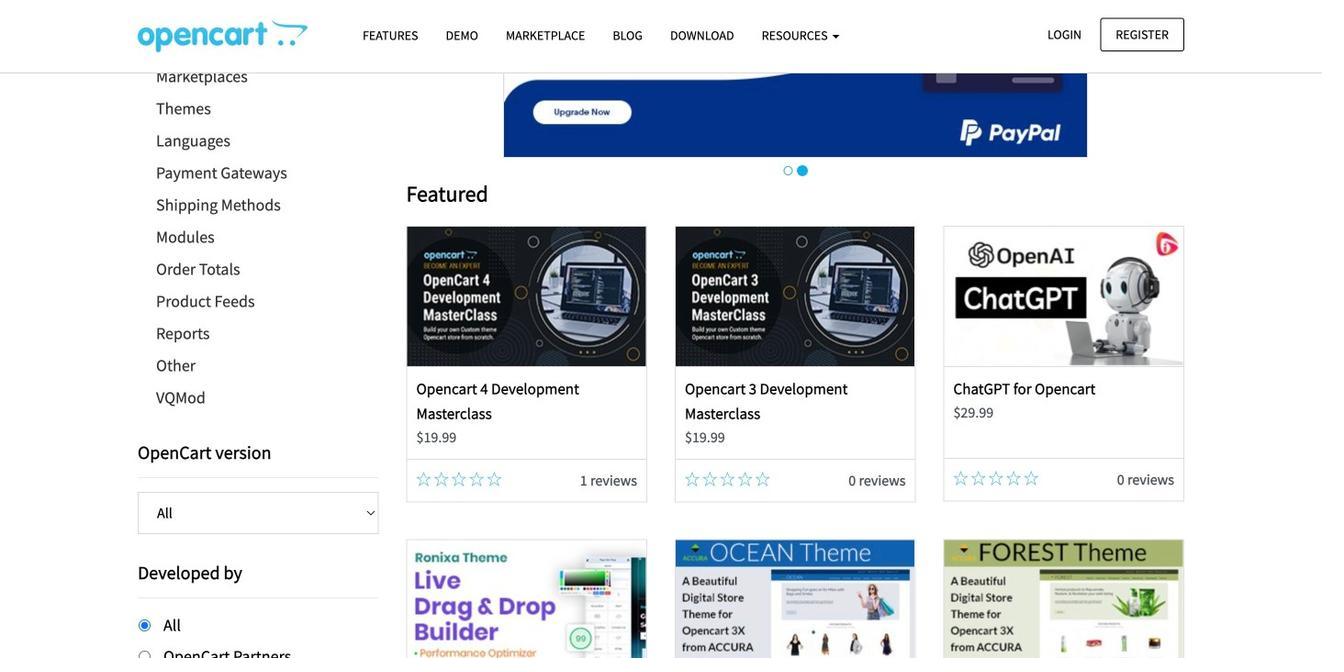 Task type: describe. For each thing, give the bounding box(es) containing it.
ronixa theme - opencart live drag and drop page .. image
[[408, 540, 646, 659]]

opencart extensions image
[[138, 19, 308, 52]]

accura ocean v-1 multipurpose theme image
[[676, 540, 915, 659]]



Task type: locate. For each thing, give the bounding box(es) containing it.
star light o image
[[954, 471, 969, 486], [971, 471, 986, 486], [1007, 471, 1021, 486], [417, 472, 431, 487], [487, 472, 502, 487], [703, 472, 718, 487]]

None radio
[[139, 620, 151, 632], [139, 651, 151, 659], [139, 620, 151, 632], [139, 651, 151, 659]]

paypal payment gateway image
[[503, 0, 1088, 158]]

chatgpt for opencart image
[[945, 227, 1184, 366]]

star light o image
[[989, 471, 1004, 486], [1024, 471, 1039, 486], [434, 472, 449, 487], [452, 472, 467, 487], [469, 472, 484, 487], [685, 472, 700, 487], [720, 472, 735, 487], [738, 472, 753, 487], [756, 472, 770, 487]]

accura forest v-1 multipurpose theme image
[[945, 540, 1184, 659]]

opencart 4 development masterclass image
[[408, 227, 646, 366]]

opencart 3 development masterclass image
[[676, 227, 915, 366]]



Task type: vqa. For each thing, say whether or not it's contained in the screenshot.
Opencart 3 Development Masterclass image
yes



